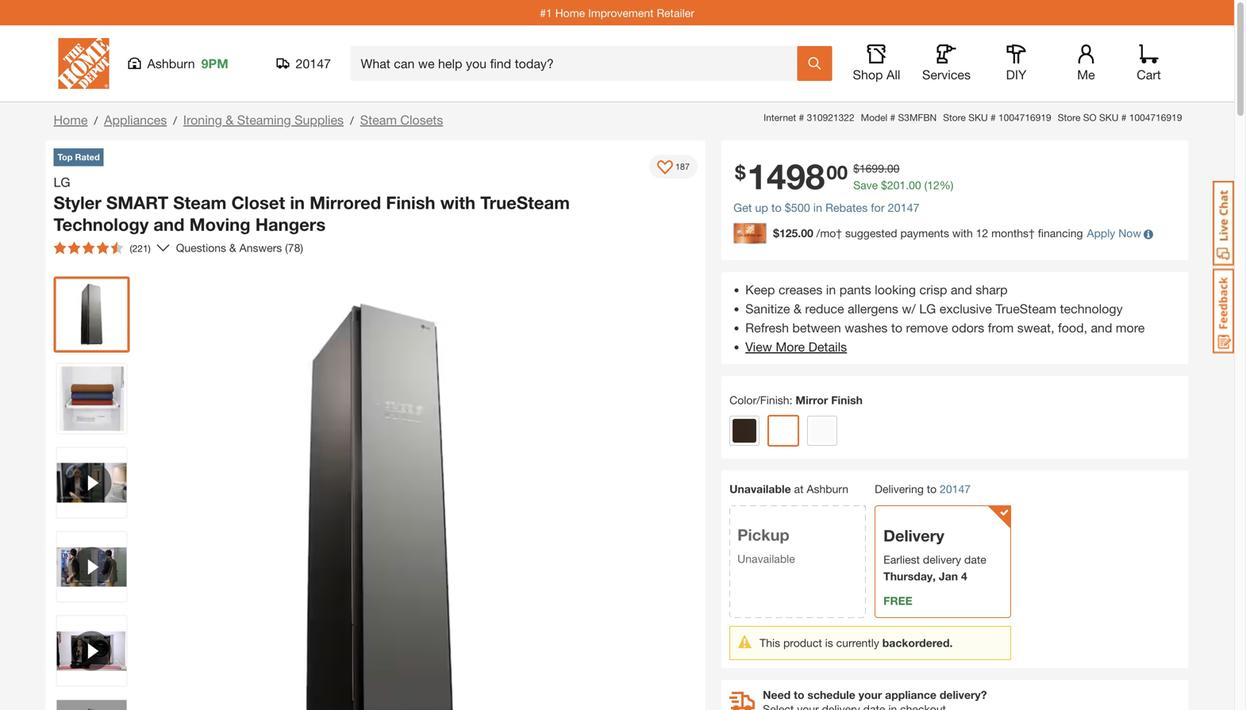 Task type: vqa. For each thing, say whether or not it's contained in the screenshot.
the 70816 button
no



Task type: describe. For each thing, give the bounding box(es) containing it.
home link
[[54, 112, 88, 127]]

product
[[783, 637, 822, 650]]

cart
[[1137, 67, 1161, 82]]

months†
[[991, 227, 1035, 240]]

#1
[[540, 6, 552, 19]]

internet
[[764, 112, 796, 123]]

odors
[[952, 320, 984, 335]]

3 # from the left
[[991, 112, 996, 123]]

closet
[[231, 192, 285, 213]]

keep
[[745, 282, 775, 297]]

sharp
[[976, 282, 1008, 297]]

1 store from the left
[[943, 112, 966, 123]]

2 / from the left
[[173, 114, 177, 127]]

looking
[[875, 282, 916, 297]]

20147 button
[[277, 56, 331, 71]]

truesteam inside lg styler smart steam closet in mirrored finish with truesteam technology and moving hangers
[[480, 192, 570, 213]]

1 sku from the left
[[968, 112, 988, 123]]

1 horizontal spatial $
[[853, 162, 859, 175]]

your
[[859, 689, 882, 702]]

finish inside lg styler smart steam closet in mirrored finish with truesteam technology and moving hangers
[[386, 192, 435, 213]]

sweat,
[[1017, 320, 1054, 335]]

(221) button
[[47, 235, 157, 261]]

0 vertical spatial home
[[555, 6, 585, 19]]

diy
[[1006, 67, 1027, 82]]

1 vertical spatial .
[[906, 179, 909, 192]]

w/
[[902, 301, 916, 316]]

styler
[[54, 192, 101, 213]]

crisp
[[919, 282, 947, 297]]

washes
[[845, 320, 888, 335]]

smart
[[106, 192, 168, 213]]

the home depot logo image
[[58, 38, 109, 89]]

1498
[[747, 155, 825, 197]]

shop all button
[[851, 44, 902, 83]]

2 horizontal spatial 00
[[909, 179, 921, 192]]

earliest
[[884, 553, 920, 566]]

allergens
[[848, 301, 898, 316]]

closets
[[400, 112, 443, 127]]

shop all
[[853, 67, 900, 82]]

view more details link
[[745, 339, 847, 354]]

4 # from the left
[[1121, 112, 1127, 123]]

2 horizontal spatial $
[[881, 179, 887, 192]]

need to schedule your appliance delivery?
[[763, 689, 987, 702]]

9pm
[[201, 56, 228, 71]]

get up to $500 in  rebates for 20147 button
[[734, 201, 920, 214]]

187
[[675, 161, 690, 172]]

details
[[808, 339, 847, 354]]

in inside lg styler smart steam closet in mirrored finish with truesteam technology and moving hangers
[[290, 192, 305, 213]]

ironing & steaming supplies link
[[183, 112, 344, 127]]

187 button
[[649, 155, 698, 179]]

display image
[[657, 160, 673, 176]]

0 horizontal spatial $
[[735, 161, 746, 183]]

exclusive
[[940, 301, 992, 316]]

remove
[[906, 320, 948, 335]]

lg inside "keep creases in pants looking crisp and sharp sanitize & reduce allergens w/ lg exclusive truesteam technology refresh between washes to remove odors from sweat, food, and more view more details"
[[919, 301, 936, 316]]

top rated
[[58, 152, 100, 162]]

save
[[853, 179, 878, 192]]

delivery?
[[940, 689, 987, 702]]

/mo†
[[816, 227, 842, 240]]

improvement
[[588, 6, 654, 19]]

1 vertical spatial ashburn
[[807, 482, 848, 495]]

lg link
[[54, 173, 77, 192]]

$500
[[785, 201, 810, 214]]

answers
[[239, 241, 282, 254]]

diy button
[[991, 44, 1042, 83]]

now
[[1118, 227, 1141, 240]]

rebates
[[825, 201, 868, 214]]

technology
[[54, 214, 149, 235]]

$ 1498 00 $ 1699 . 00 save $ 201 . 00 ( 12 %)
[[735, 155, 954, 197]]

2 # from the left
[[890, 112, 895, 123]]

technology
[[1060, 301, 1123, 316]]

pickup
[[737, 526, 789, 545]]

s3mfbn
[[898, 112, 937, 123]]

1 / from the left
[[94, 114, 98, 127]]

free
[[884, 595, 913, 608]]

1 horizontal spatial steam
[[360, 112, 397, 127]]

1 vertical spatial unavailable
[[737, 553, 795, 566]]

services
[[922, 67, 971, 82]]

0 horizontal spatial 00
[[827, 161, 848, 183]]

2 1004716919 from the left
[[1129, 112, 1182, 123]]

thursday,
[[884, 570, 936, 583]]

#1 home improvement retailer
[[540, 6, 694, 19]]

between
[[792, 320, 841, 335]]

delivering to 20147
[[875, 482, 971, 496]]

appliances
[[104, 112, 167, 127]]

1 1004716919 from the left
[[998, 112, 1051, 123]]

hangers
[[255, 214, 326, 235]]

What can we help you find today? search field
[[361, 47, 796, 80]]

backordered.
[[882, 637, 953, 650]]

in inside "keep creases in pants looking crisp and sharp sanitize & reduce allergens w/ lg exclusive truesteam technology refresh between washes to remove odors from sweat, food, and more view more details"
[[826, 282, 836, 297]]

color/finish : mirror finish
[[730, 393, 863, 407]]

6311390258112 image
[[57, 616, 127, 686]]

questions & answers (78)
[[176, 241, 303, 254]]

financing
[[1038, 227, 1083, 240]]



Task type: locate. For each thing, give the bounding box(es) containing it.
steam left "closets"
[[360, 112, 397, 127]]

in up the hangers
[[290, 192, 305, 213]]

1 horizontal spatial 12
[[976, 227, 988, 240]]

0 vertical spatial 12
[[927, 179, 940, 192]]

0 horizontal spatial store
[[943, 112, 966, 123]]

2 vertical spatial and
[[1091, 320, 1112, 335]]

1004716919
[[998, 112, 1051, 123], [1129, 112, 1182, 123]]

espresso image
[[733, 419, 757, 443]]

(221) link
[[47, 235, 170, 261]]

0 horizontal spatial in
[[290, 192, 305, 213]]

1 horizontal spatial 20147
[[888, 201, 920, 214]]

20147 right "delivering"
[[940, 483, 971, 496]]

2 sku from the left
[[1099, 112, 1119, 123]]

unavailable
[[730, 482, 791, 495], [737, 553, 795, 566]]

1 horizontal spatial ashburn
[[807, 482, 848, 495]]

top
[[58, 152, 73, 162]]

$ up get
[[735, 161, 746, 183]]

home / appliances / ironing & steaming supplies / steam closets
[[54, 112, 443, 127]]

feedback link image
[[1213, 268, 1234, 354]]

$125.00 /mo† suggested payments with 12 months† financing
[[773, 227, 1083, 240]]

2 horizontal spatial and
[[1091, 320, 1112, 335]]

# right internet
[[799, 112, 804, 123]]

and down the technology
[[1091, 320, 1112, 335]]

0 horizontal spatial with
[[440, 192, 475, 213]]

lg down top
[[54, 175, 70, 190]]

to inside delivering to 20147
[[927, 482, 937, 495]]

1 vertical spatial home
[[54, 112, 88, 127]]

me button
[[1061, 44, 1112, 83]]

0 horizontal spatial 12
[[927, 179, 940, 192]]

rated
[[75, 152, 100, 162]]

1 vertical spatial steam
[[173, 192, 227, 213]]

finish
[[386, 192, 435, 213], [831, 393, 863, 407]]

2 horizontal spatial /
[[350, 114, 354, 127]]

appliances link
[[104, 112, 167, 127]]

and down smart at the left top of page
[[153, 214, 185, 235]]

1 horizontal spatial 00
[[887, 162, 900, 175]]

0 horizontal spatial steam
[[173, 192, 227, 213]]

0 horizontal spatial 1004716919
[[998, 112, 1051, 123]]

shop
[[853, 67, 883, 82]]

live chat image
[[1213, 181, 1234, 266]]

0 horizontal spatial ashburn
[[147, 56, 195, 71]]

0 horizontal spatial .
[[884, 162, 887, 175]]

1 horizontal spatial with
[[952, 227, 973, 240]]

mirror finish lg steam closets s3mfbn 64.0 image
[[57, 280, 127, 350]]

1699
[[859, 162, 884, 175]]

# right model
[[890, 112, 895, 123]]

me
[[1077, 67, 1095, 82]]

00
[[827, 161, 848, 183], [887, 162, 900, 175], [909, 179, 921, 192]]

3 / from the left
[[350, 114, 354, 127]]

1 vertical spatial truesteam
[[995, 301, 1056, 316]]

ashburn left 9pm
[[147, 56, 195, 71]]

20147 inside button
[[296, 56, 331, 71]]

1 horizontal spatial /
[[173, 114, 177, 127]]

0 horizontal spatial truesteam
[[480, 192, 570, 213]]

2 store from the left
[[1058, 112, 1081, 123]]

mirror finish lg steam closets s3mfbn a0.2 image
[[57, 700, 127, 710]]

0 horizontal spatial and
[[153, 214, 185, 235]]

in
[[290, 192, 305, 213], [813, 201, 822, 214], [826, 282, 836, 297]]

/
[[94, 114, 98, 127], [173, 114, 177, 127], [350, 114, 354, 127]]

2 horizontal spatial in
[[826, 282, 836, 297]]

more
[[776, 339, 805, 354]]

$ right save
[[881, 179, 887, 192]]

310921322
[[807, 112, 855, 123]]

0 horizontal spatial 20147
[[296, 56, 331, 71]]

20147 up supplies
[[296, 56, 331, 71]]

get
[[734, 201, 752, 214]]

0 vertical spatial ashburn
[[147, 56, 195, 71]]

delivering
[[875, 482, 924, 495]]

0 horizontal spatial /
[[94, 114, 98, 127]]

store left the so in the right top of the page
[[1058, 112, 1081, 123]]

0 horizontal spatial lg
[[54, 175, 70, 190]]

.
[[884, 162, 887, 175], [906, 179, 909, 192]]

sku right the so in the right top of the page
[[1099, 112, 1119, 123]]

1 horizontal spatial in
[[813, 201, 822, 214]]

(
[[924, 179, 927, 192]]

1 horizontal spatial store
[[1058, 112, 1081, 123]]

1 vertical spatial 12
[[976, 227, 988, 240]]

0 vertical spatial unavailable
[[730, 482, 791, 495]]

get up to $500 in  rebates for 20147
[[734, 201, 920, 214]]

suggested
[[845, 227, 897, 240]]

12 left the months†
[[976, 227, 988, 240]]

home right #1
[[555, 6, 585, 19]]

keep creases in pants looking crisp and sharp sanitize & reduce allergens w/ lg exclusive truesteam technology refresh between washes to remove odors from sweat, food, and more view more details
[[745, 282, 1145, 354]]

sku down services
[[968, 112, 988, 123]]

color/finish
[[730, 393, 789, 407]]

delivery earliest delivery date thursday, jan 4
[[884, 526, 986, 583]]

0 vertical spatial lg
[[54, 175, 70, 190]]

. up 201
[[884, 162, 887, 175]]

steam inside lg styler smart steam closet in mirrored finish with truesteam technology and moving hangers
[[173, 192, 227, 213]]

lg
[[54, 175, 70, 190], [919, 301, 936, 316]]

/ left ironing
[[173, 114, 177, 127]]

mirror finish image
[[772, 419, 795, 443]]

1 horizontal spatial home
[[555, 6, 585, 19]]

12 right 201
[[927, 179, 940, 192]]

6211206981001 image
[[57, 448, 127, 518]]

/ right supplies
[[350, 114, 354, 127]]

0 vertical spatial and
[[153, 214, 185, 235]]

white image
[[810, 419, 834, 443]]

0 vertical spatial &
[[226, 112, 234, 127]]

1 vertical spatial 20147
[[888, 201, 920, 214]]

0 vertical spatial 20147
[[296, 56, 331, 71]]

(78)
[[285, 241, 303, 254]]

questions
[[176, 241, 226, 254]]

0 vertical spatial steam
[[360, 112, 397, 127]]

and up exclusive
[[951, 282, 972, 297]]

mirror
[[796, 393, 828, 407]]

1 horizontal spatial 1004716919
[[1129, 112, 1182, 123]]

pickup unavailable
[[737, 526, 795, 566]]

1 vertical spatial and
[[951, 282, 972, 297]]

2 horizontal spatial 20147
[[940, 483, 971, 496]]

1 horizontal spatial finish
[[831, 393, 863, 407]]

1 vertical spatial finish
[[831, 393, 863, 407]]

1 vertical spatial lg
[[919, 301, 936, 316]]

this
[[760, 637, 780, 650]]

1 horizontal spatial sku
[[1099, 112, 1119, 123]]

00 left (
[[909, 179, 921, 192]]

supplies
[[295, 112, 344, 127]]

sku
[[968, 112, 988, 123], [1099, 112, 1119, 123]]

jan
[[939, 570, 958, 583]]

&
[[226, 112, 234, 127], [229, 241, 236, 254], [794, 301, 802, 316]]

1 vertical spatial &
[[229, 241, 236, 254]]

cart link
[[1131, 44, 1166, 83]]

/ right home link
[[94, 114, 98, 127]]

apply now image
[[734, 223, 773, 244]]

moving
[[189, 214, 251, 235]]

and inside lg styler smart steam closet in mirrored finish with truesteam technology and moving hangers
[[153, 214, 185, 235]]

all
[[887, 67, 900, 82]]

store right s3mfbn
[[943, 112, 966, 123]]

steam up moving
[[173, 192, 227, 213]]

1 horizontal spatial lg
[[919, 301, 936, 316]]

to right up
[[771, 201, 782, 214]]

to right need
[[794, 689, 804, 702]]

ashburn right at on the right
[[807, 482, 848, 495]]

ironing
[[183, 112, 222, 127]]

pants
[[839, 282, 871, 297]]

lg right the w/
[[919, 301, 936, 316]]

#
[[799, 112, 804, 123], [890, 112, 895, 123], [991, 112, 996, 123], [1121, 112, 1127, 123]]

0 horizontal spatial home
[[54, 112, 88, 127]]

with inside lg styler smart steam closet in mirrored finish with truesteam technology and moving hangers
[[440, 192, 475, 213]]

ashburn
[[147, 56, 195, 71], [807, 482, 848, 495]]

with
[[440, 192, 475, 213], [952, 227, 973, 240]]

up
[[755, 201, 768, 214]]

0 vertical spatial truesteam
[[480, 192, 570, 213]]

finish right mirror
[[831, 393, 863, 407]]

unavailable at ashburn
[[730, 482, 848, 495]]

0 vertical spatial .
[[884, 162, 887, 175]]

apply now link
[[1087, 227, 1141, 240]]

at
[[794, 482, 804, 495]]

& down moving
[[229, 241, 236, 254]]

delivery
[[884, 526, 944, 545]]

20147 inside delivering to 20147
[[940, 483, 971, 496]]

mirror finish lg steam closets s3mfbn 40.1 image
[[57, 364, 127, 434]]

to down the w/
[[891, 320, 902, 335]]

1004716919 down cart at the top
[[1129, 112, 1182, 123]]

1 # from the left
[[799, 112, 804, 123]]

unavailable left at on the right
[[730, 482, 791, 495]]

1 horizontal spatial truesteam
[[995, 301, 1056, 316]]

home up top
[[54, 112, 88, 127]]

steaming
[[237, 112, 291, 127]]

is
[[825, 637, 833, 650]]

2 vertical spatial 20147
[[940, 483, 971, 496]]

00 up 201
[[887, 162, 900, 175]]

2 vertical spatial &
[[794, 301, 802, 316]]

creases
[[779, 282, 823, 297]]

1004716919 down diy
[[998, 112, 1051, 123]]

view
[[745, 339, 772, 354]]

# right the so in the right top of the page
[[1121, 112, 1127, 123]]

truesteam inside "keep creases in pants looking crisp and sharp sanitize & reduce allergens w/ lg exclusive truesteam technology refresh between washes to remove odors from sweat, food, and more view more details"
[[995, 301, 1056, 316]]

1 horizontal spatial .
[[906, 179, 909, 192]]

food,
[[1058, 320, 1087, 335]]

store
[[943, 112, 966, 123], [1058, 112, 1081, 123]]

steam closets link
[[360, 112, 443, 127]]

00 left save
[[827, 161, 848, 183]]

to left 20147 link
[[927, 482, 937, 495]]

$ up save
[[853, 162, 859, 175]]

refresh
[[745, 320, 789, 335]]

in right $500
[[813, 201, 822, 214]]

12 inside $ 1498 00 $ 1699 . 00 save $ 201 . 00 ( 12 %)
[[927, 179, 940, 192]]

0 horizontal spatial finish
[[386, 192, 435, 213]]

201
[[887, 179, 906, 192]]

need
[[763, 689, 791, 702]]

# down diy button at the right top of the page
[[991, 112, 996, 123]]

home
[[555, 6, 585, 19], [54, 112, 88, 127]]

. left (
[[906, 179, 909, 192]]

in up reduce
[[826, 282, 836, 297]]

0 horizontal spatial sku
[[968, 112, 988, 123]]

0 vertical spatial with
[[440, 192, 475, 213]]

unavailable down 'pickup' at right
[[737, 553, 795, 566]]

to inside "keep creases in pants looking crisp and sharp sanitize & reduce allergens w/ lg exclusive truesteam technology refresh between washes to remove odors from sweat, food, and more view more details"
[[891, 320, 902, 335]]

internet # 310921322 model # s3mfbn store sku # 1004716919 store so sku # 1004716919
[[764, 112, 1182, 123]]

1 vertical spatial with
[[952, 227, 973, 240]]

0 vertical spatial finish
[[386, 192, 435, 213]]

mirrored
[[310, 192, 381, 213]]

& down the creases
[[794, 301, 802, 316]]

finish right mirrored at top left
[[386, 192, 435, 213]]

(221)
[[130, 243, 151, 254]]

20147 link
[[940, 481, 971, 498]]

4.5 stars image
[[54, 242, 123, 254]]

20147 down 201
[[888, 201, 920, 214]]

6308225649112 image
[[57, 532, 127, 602]]

& right ironing
[[226, 112, 234, 127]]

1 horizontal spatial and
[[951, 282, 972, 297]]

delivery
[[923, 553, 961, 566]]

lg inside lg styler smart steam closet in mirrored finish with truesteam technology and moving hangers
[[54, 175, 70, 190]]

& inside "keep creases in pants looking crisp and sharp sanitize & reduce allergens w/ lg exclusive truesteam technology refresh between washes to remove odors from sweat, food, and more view more details"
[[794, 301, 802, 316]]

ashburn 9pm
[[147, 56, 228, 71]]



